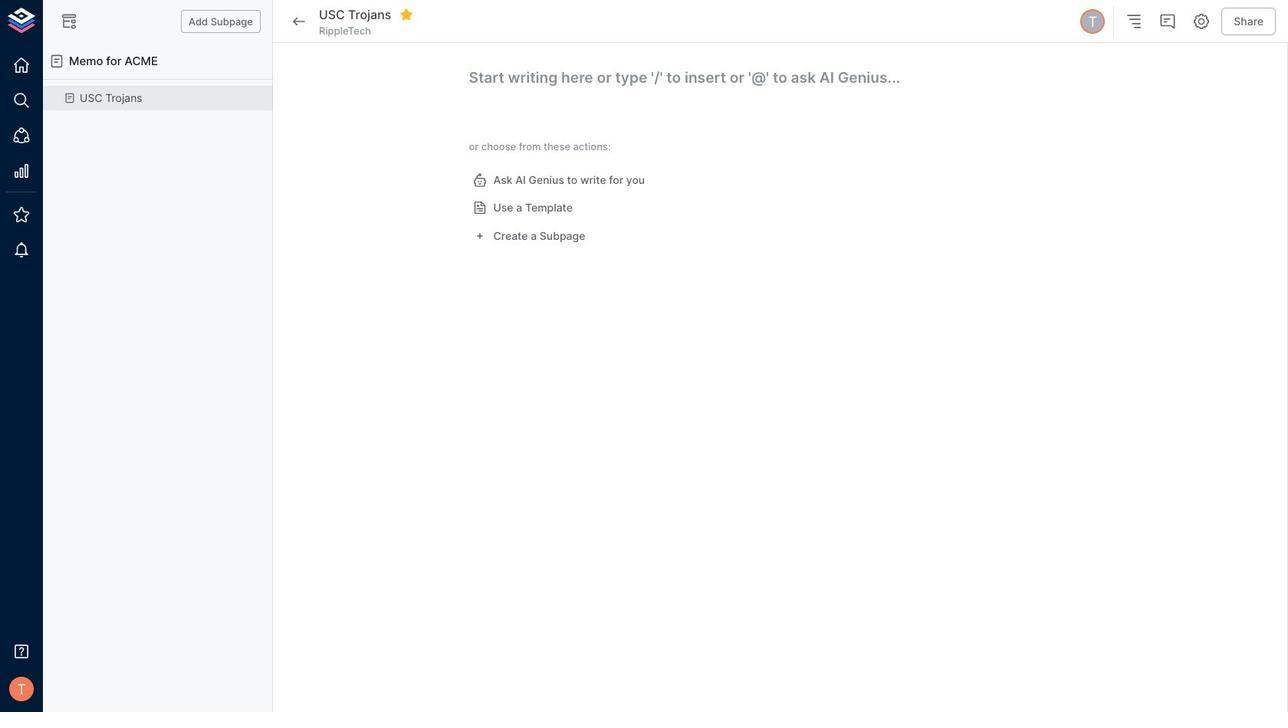 Task type: describe. For each thing, give the bounding box(es) containing it.
settings image
[[1193, 12, 1211, 31]]

go back image
[[290, 12, 308, 31]]



Task type: vqa. For each thing, say whether or not it's contained in the screenshot.
Table of Contents icon
yes



Task type: locate. For each thing, give the bounding box(es) containing it.
hide wiki image
[[60, 12, 78, 31]]

remove favorite image
[[400, 8, 414, 21]]

comments image
[[1159, 12, 1177, 31]]

table of contents image
[[1125, 12, 1144, 31]]



